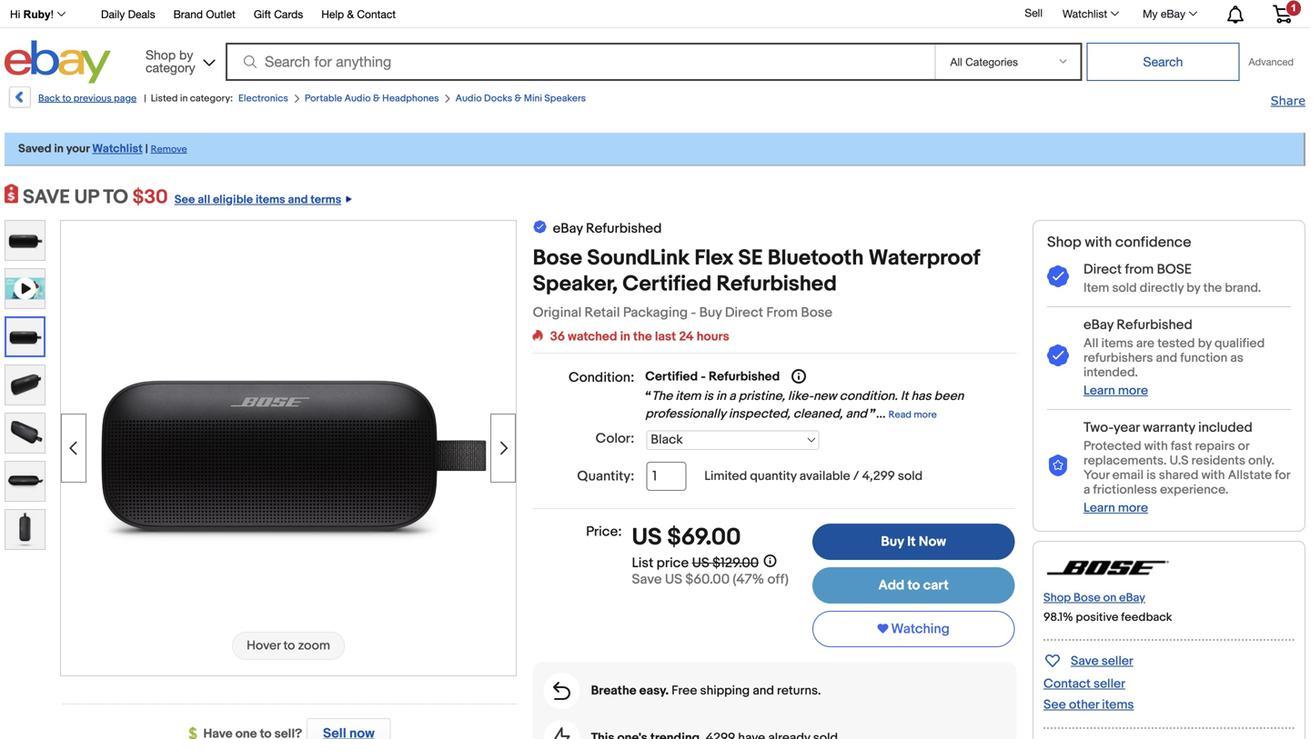 Task type: describe. For each thing, give the bounding box(es) containing it.
audio docks & mini speakers
[[456, 93, 586, 105]]

help
[[322, 8, 344, 20]]

sold inside direct from bose item sold directly by the brand.
[[1113, 281, 1137, 296]]

bose soundlink flex se bluetooth waterproof speaker, certified refurbished original retail packaging - buy direct from bose
[[533, 246, 980, 321]]

save seller
[[1071, 654, 1134, 670]]

original
[[533, 305, 582, 321]]

color
[[596, 431, 631, 447]]

mini
[[524, 93, 542, 105]]

direct from bose item sold directly by the brand.
[[1084, 262, 1262, 296]]

hi ruby !
[[10, 8, 54, 20]]

limited quantity available / 4,299 sold
[[705, 469, 923, 485]]

replacements.
[[1084, 454, 1167, 469]]

a inside "" the item is in a pristine, like-new condition. it has been professionally inspected, cleaned, and"
[[729, 389, 736, 405]]

back to previous page link
[[7, 86, 137, 115]]

in inside "" the item is in a pristine, like-new condition. it has been professionally inspected, cleaned, and"
[[716, 389, 726, 405]]

like-
[[788, 389, 814, 405]]

read more link
[[889, 407, 937, 422]]

up
[[74, 186, 99, 209]]

fast
[[1171, 439, 1193, 454]]

certified inside bose soundlink flex se bluetooth waterproof speaker, certified refurbished original retail packaging - buy direct from bose
[[623, 272, 712, 298]]

| listed in category:
[[144, 93, 233, 105]]

in right the listed on the left of page
[[180, 93, 188, 105]]

with details__icon image for direct from bose
[[1048, 266, 1069, 289]]

ebay right on
[[1120, 591, 1146, 606]]

1 vertical spatial buy
[[881, 534, 904, 551]]

shop for shop bose on ebay
[[1044, 591, 1071, 606]]

help & contact
[[322, 8, 396, 20]]

docks
[[484, 93, 513, 105]]

daily deals
[[101, 8, 155, 20]]

0 horizontal spatial watchlist link
[[92, 142, 143, 156]]

terms
[[311, 193, 342, 207]]

all items are tested by qualified refurbishers and function as intended.
[[1084, 336, 1265, 381]]

packaging
[[623, 305, 688, 321]]

shop bose on ebay link
[[1044, 591, 1146, 606]]

1 horizontal spatial us
[[665, 572, 683, 588]]

to for back
[[62, 93, 71, 105]]

confidence
[[1116, 234, 1192, 252]]

$69.00
[[667, 524, 741, 552]]

1 horizontal spatial bose
[[801, 305, 833, 321]]

cards
[[274, 8, 303, 20]]

two-year warranty included protected with fast repairs or replacements. u.s residents only. your email is shared with allstate for a frictionless experience. learn more
[[1084, 420, 1291, 516]]

are
[[1137, 336, 1155, 352]]

category:
[[190, 93, 233, 105]]

other
[[1069, 698, 1100, 713]]

only.
[[1249, 454, 1275, 469]]

buy inside bose soundlink flex se bluetooth waterproof speaker, certified refurbished original retail packaging - buy direct from bose
[[700, 305, 722, 321]]

& inside the "account" navigation
[[347, 8, 354, 20]]

ebay inside my ebay link
[[1161, 7, 1186, 20]]

year
[[1114, 420, 1140, 436]]

shop for shop by category
[[146, 47, 176, 62]]

it inside "" the item is in a pristine, like-new condition. it has been professionally inspected, cleaned, and"
[[901, 389, 909, 405]]

breathe
[[591, 684, 637, 699]]

by inside direct from bose item sold directly by the brand.
[[1187, 281, 1201, 296]]

flex
[[695, 246, 734, 272]]

as
[[1231, 351, 1244, 366]]

watching
[[891, 622, 950, 638]]

waterproof
[[869, 246, 980, 272]]

is inside "" the item is in a pristine, like-new condition. it has been professionally inspected, cleaned, and"
[[704, 389, 714, 405]]

1 vertical spatial it
[[907, 534, 916, 551]]

/
[[853, 469, 860, 485]]

sold inside us $69.00 main content
[[898, 469, 923, 485]]

2 audio from the left
[[456, 93, 482, 105]]

cart
[[924, 578, 949, 594]]

shop for shop with confidence
[[1048, 234, 1082, 252]]

save up to $30
[[23, 186, 168, 209]]

save us $60.00 (47% off)
[[632, 572, 789, 588]]

hours
[[697, 329, 730, 345]]

new
[[814, 389, 837, 405]]

read
[[889, 410, 912, 421]]

to for add
[[908, 578, 921, 594]]

buy it now link
[[813, 524, 1015, 561]]

0 horizontal spatial us
[[632, 524, 662, 552]]

save for save seller
[[1071, 654, 1099, 670]]

more inside " ... read more
[[914, 410, 937, 421]]

1
[[1291, 2, 1297, 13]]

save
[[23, 186, 70, 209]]

by inside shop by category
[[179, 47, 193, 62]]

headphones
[[382, 93, 439, 105]]

0 vertical spatial more
[[1118, 384, 1149, 399]]

0 horizontal spatial bose
[[533, 246, 582, 272]]

has
[[911, 389, 932, 405]]

electronics link
[[238, 93, 288, 105]]

contact inside the contact seller see other items
[[1044, 677, 1091, 692]]

speakers
[[545, 93, 586, 105]]

picture 4 of 6 image
[[5, 414, 45, 453]]

items inside all items are tested by qualified refurbishers and function as intended.
[[1102, 336, 1134, 352]]

refurbished inside bose soundlink flex se bluetooth waterproof speaker, certified refurbished original retail packaging - buy direct from bose
[[717, 272, 837, 298]]

quantity:
[[577, 469, 635, 485]]

gift cards link
[[254, 5, 303, 25]]

bose soundlink flex se bluetooth waterproof speaker, certified refurbished - picture 2 of 6 image
[[61, 276, 516, 617]]

(47%
[[733, 572, 765, 588]]

protected
[[1084, 439, 1142, 454]]

u.s
[[1170, 454, 1189, 469]]

seller for save
[[1102, 654, 1134, 670]]

ebay up all
[[1084, 317, 1114, 334]]

1 link
[[1262, 0, 1303, 26]]

se
[[739, 246, 763, 272]]

0 vertical spatial watchlist link
[[1053, 3, 1128, 25]]

daily deals link
[[101, 5, 155, 25]]

and left returns. on the right bottom
[[753, 684, 774, 699]]

in left your
[[54, 142, 64, 156]]

the inside us $69.00 main content
[[633, 329, 652, 345]]

remove button
[[151, 142, 187, 156]]

tested
[[1158, 336, 1196, 352]]

all
[[1084, 336, 1099, 352]]

the inside direct from bose item sold directly by the brand.
[[1204, 281, 1223, 296]]

learn inside 'two-year warranty included protected with fast repairs or replacements. u.s residents only. your email is shared with allstate for a frictionless experience. learn more'
[[1084, 501, 1116, 516]]

and inside all items are tested by qualified refurbishers and function as intended.
[[1156, 351, 1178, 366]]

item
[[1084, 281, 1110, 296]]

add to cart
[[879, 578, 949, 594]]

2 horizontal spatial bose
[[1074, 591, 1101, 606]]

save for save us $60.00 (47% off)
[[632, 572, 662, 588]]

from
[[1125, 262, 1154, 278]]

98.1%
[[1044, 611, 1074, 625]]

see inside see all eligible items and terms link
[[174, 193, 195, 207]]

see all eligible items and terms link
[[168, 186, 352, 209]]

Search for anything text field
[[228, 45, 932, 79]]

0 vertical spatial |
[[144, 93, 146, 105]]

1 horizontal spatial ebay refurbished
[[1084, 317, 1193, 334]]

items inside the contact seller see other items
[[1102, 698, 1134, 713]]

1 horizontal spatial -
[[701, 370, 706, 385]]

ebay inside us $69.00 main content
[[553, 221, 583, 237]]

professionally
[[646, 407, 726, 422]]

included
[[1199, 420, 1253, 436]]

see inside the contact seller see other items
[[1044, 698, 1067, 713]]

deals
[[128, 8, 155, 20]]

audio docks & mini speakers link
[[456, 93, 586, 105]]

advanced
[[1249, 56, 1294, 68]]

items inside see all eligible items and terms link
[[256, 193, 285, 207]]

for
[[1275, 468, 1291, 484]]

brand
[[173, 8, 203, 20]]

list price us $129.00
[[632, 556, 759, 572]]

frictionless
[[1094, 483, 1158, 498]]

quantity
[[750, 469, 797, 485]]

page
[[114, 93, 137, 105]]



Task type: locate. For each thing, give the bounding box(es) containing it.
to left "cart"
[[908, 578, 921, 594]]

1 horizontal spatial see
[[1044, 698, 1067, 713]]

picture 5 of 6 image
[[5, 462, 45, 501]]

and inside see all eligible items and terms link
[[288, 193, 308, 207]]

1 vertical spatial is
[[1147, 468, 1156, 484]]

ebay refurbished up are
[[1084, 317, 1193, 334]]

easy.
[[640, 684, 669, 699]]

free
[[672, 684, 698, 699]]

picture 3 of 6 image
[[5, 366, 45, 405]]

1 horizontal spatial audio
[[456, 93, 482, 105]]

and inside "" the item is in a pristine, like-new condition. it has been professionally inspected, cleaned, and"
[[846, 407, 867, 422]]

0 vertical spatial save
[[632, 572, 662, 588]]

picture 6 of 6 image
[[5, 511, 45, 550]]

0 horizontal spatial direct
[[725, 305, 764, 321]]

0 horizontal spatial to
[[62, 93, 71, 105]]

None submit
[[1087, 43, 1240, 81]]

2 vertical spatial items
[[1102, 698, 1134, 713]]

contact right help
[[357, 8, 396, 20]]

1 vertical spatial -
[[701, 370, 706, 385]]

0 vertical spatial direct
[[1084, 262, 1122, 278]]

brand outlet
[[173, 8, 236, 20]]

1 vertical spatial the
[[633, 329, 652, 345]]

to right back
[[62, 93, 71, 105]]

1 horizontal spatial buy
[[881, 534, 904, 551]]

brand outlet link
[[173, 5, 236, 25]]

watched
[[568, 329, 618, 345]]

a left frictionless
[[1084, 483, 1091, 498]]

1 vertical spatial to
[[908, 578, 921, 594]]

with details__icon image
[[1048, 266, 1069, 289], [1048, 345, 1069, 368], [1048, 455, 1069, 478], [553, 683, 571, 701], [554, 728, 570, 740]]

with details__icon image for ebay refurbished
[[1048, 345, 1069, 368]]

save down us $69.00
[[632, 572, 662, 588]]

$60.00
[[686, 572, 730, 588]]

allstate
[[1228, 468, 1273, 484]]

sell
[[1025, 6, 1043, 19]]

bose
[[533, 246, 582, 272], [801, 305, 833, 321], [1074, 591, 1101, 606]]

1 horizontal spatial save
[[1071, 654, 1099, 670]]

0 horizontal spatial a
[[729, 389, 736, 405]]

|
[[144, 93, 146, 105], [145, 142, 148, 156]]

soundlink
[[587, 246, 690, 272]]

ebay right text__icon
[[553, 221, 583, 237]]

0 vertical spatial shop
[[146, 47, 176, 62]]

0 horizontal spatial audio
[[345, 93, 371, 105]]

0 horizontal spatial contact
[[357, 8, 396, 20]]

1 horizontal spatial watchlist link
[[1053, 3, 1128, 25]]

save inside us $69.00 main content
[[632, 572, 662, 588]]

& for portable
[[373, 93, 380, 105]]

in down the "certified - refurbished"
[[716, 389, 726, 405]]

add
[[879, 578, 905, 594]]

your
[[1084, 468, 1110, 484]]

brand.
[[1225, 281, 1262, 296]]

1 horizontal spatial to
[[908, 578, 921, 594]]

us left '$60.00'
[[665, 572, 683, 588]]

more information - about this item condition image
[[792, 369, 807, 384]]

4,299
[[862, 469, 895, 485]]

in right 'watched'
[[620, 329, 631, 345]]

0 vertical spatial sold
[[1113, 281, 1137, 296]]

0 vertical spatial watchlist
[[1063, 7, 1108, 20]]

the left brand.
[[1204, 281, 1223, 296]]

by down bose
[[1187, 281, 1201, 296]]

us down $69.00
[[692, 556, 710, 572]]

0 horizontal spatial with
[[1085, 234, 1112, 252]]

sell link
[[1017, 6, 1051, 19]]

learn more link for two-year warranty included
[[1084, 501, 1149, 516]]

0 horizontal spatial see
[[174, 193, 195, 207]]

seller for contact
[[1094, 677, 1126, 692]]

2 learn from the top
[[1084, 501, 1116, 516]]

"
[[646, 389, 652, 405]]

0 vertical spatial the
[[1204, 281, 1223, 296]]

more down intended. in the right of the page
[[1118, 384, 1149, 399]]

watchlist link right sell link
[[1053, 3, 1128, 25]]

audio
[[345, 93, 371, 105], [456, 93, 482, 105]]

2 learn more link from the top
[[1084, 501, 1149, 516]]

function
[[1181, 351, 1228, 366]]

1 horizontal spatial direct
[[1084, 262, 1122, 278]]

0 vertical spatial bose
[[533, 246, 582, 272]]

1 horizontal spatial a
[[1084, 483, 1091, 498]]

audio left docks
[[456, 93, 482, 105]]

residents
[[1192, 454, 1246, 469]]

0 vertical spatial it
[[901, 389, 909, 405]]

direct left from at the top of the page
[[725, 305, 764, 321]]

24
[[679, 329, 694, 345]]

seller down the save seller
[[1094, 677, 1126, 692]]

| left the listed on the left of page
[[144, 93, 146, 105]]

learn more link for ebay refurbished
[[1084, 384, 1149, 399]]

with up the item
[[1085, 234, 1112, 252]]

more inside 'two-year warranty included protected with fast repairs or replacements. u.s residents only. your email is shared with allstate for a frictionless experience. learn more'
[[1118, 501, 1149, 516]]

more down has
[[914, 410, 937, 421]]

with down warranty in the bottom right of the page
[[1145, 439, 1168, 454]]

- up item
[[701, 370, 706, 385]]

bose up positive
[[1074, 591, 1101, 606]]

2 vertical spatial with
[[1202, 468, 1226, 484]]

my
[[1143, 7, 1158, 20]]

learn
[[1084, 384, 1116, 399], [1084, 501, 1116, 516]]

shop up the listed on the left of page
[[146, 47, 176, 62]]

remove
[[151, 144, 187, 156]]

items right eligible in the left of the page
[[256, 193, 285, 207]]

sold right 4,299
[[898, 469, 923, 485]]

returns.
[[777, 684, 821, 699]]

certified up packaging at the top of the page
[[623, 272, 712, 298]]

0 vertical spatial is
[[704, 389, 714, 405]]

Quantity: text field
[[646, 462, 686, 491]]

0 horizontal spatial the
[[633, 329, 652, 345]]

1 vertical spatial |
[[145, 142, 148, 156]]

1 vertical spatial see
[[1044, 698, 1067, 713]]

0 vertical spatial to
[[62, 93, 71, 105]]

share
[[1271, 93, 1306, 107]]

last
[[655, 329, 676, 345]]

a inside 'two-year warranty included protected with fast repairs or replacements. u.s residents only. your email is shared with allstate for a frictionless experience. learn more'
[[1084, 483, 1091, 498]]

see all eligible items and terms
[[174, 193, 342, 207]]

picture 2 of 6 image
[[6, 319, 44, 356]]

us up list in the bottom of the page
[[632, 524, 662, 552]]

1 vertical spatial with
[[1145, 439, 1168, 454]]

refurbished up from at the top of the page
[[717, 272, 837, 298]]

ebay refurbished
[[553, 221, 662, 237], [1084, 317, 1193, 334]]

0 vertical spatial seller
[[1102, 654, 1134, 670]]

refurbished up are
[[1117, 317, 1193, 334]]

1 vertical spatial learn
[[1084, 501, 1116, 516]]

watchlist right sell link
[[1063, 7, 1108, 20]]

2 horizontal spatial with
[[1202, 468, 1226, 484]]

0 horizontal spatial is
[[704, 389, 714, 405]]

bose right from at the top of the page
[[801, 305, 833, 321]]

$30
[[133, 186, 168, 209]]

us $69.00 main content
[[533, 219, 1017, 740]]

refurbishers
[[1084, 351, 1154, 366]]

us
[[632, 524, 662, 552], [692, 556, 710, 572], [665, 572, 683, 588]]

0 vertical spatial -
[[691, 305, 696, 321]]

0 vertical spatial with
[[1085, 234, 1112, 252]]

direct inside bose soundlink flex se bluetooth waterproof speaker, certified refurbished original retail packaging - buy direct from bose
[[725, 305, 764, 321]]

picture 1 of 6 image
[[5, 221, 45, 260]]

buy up hours
[[700, 305, 722, 321]]

on
[[1104, 591, 1117, 606]]

1 vertical spatial by
[[1187, 281, 1201, 296]]

video 1 of 1 image
[[5, 269, 45, 309]]

with down repairs
[[1202, 468, 1226, 484]]

buy left "now"
[[881, 534, 904, 551]]

2 horizontal spatial us
[[692, 556, 710, 572]]

seller up contact seller link
[[1102, 654, 1134, 670]]

is right email
[[1147, 468, 1156, 484]]

& right help
[[347, 8, 354, 20]]

0 vertical spatial learn more link
[[1084, 384, 1149, 399]]

listed
[[151, 93, 178, 105]]

2 horizontal spatial &
[[515, 93, 522, 105]]

learn down intended. in the right of the page
[[1084, 384, 1116, 399]]

portable audio & headphones link
[[305, 93, 439, 105]]

1 audio from the left
[[345, 93, 371, 105]]

learn down frictionless
[[1084, 501, 1116, 516]]

1 vertical spatial a
[[1084, 483, 1091, 498]]

dollar sign image
[[189, 728, 203, 740]]

0 vertical spatial buy
[[700, 305, 722, 321]]

eligible
[[213, 193, 253, 207]]

1 vertical spatial ebay refurbished
[[1084, 317, 1193, 334]]

available
[[800, 469, 851, 485]]

ebay refurbished up soundlink
[[553, 221, 662, 237]]

and left terms
[[288, 193, 308, 207]]

items right other
[[1102, 698, 1134, 713]]

2 vertical spatial shop
[[1044, 591, 1071, 606]]

seller inside the contact seller see other items
[[1094, 677, 1126, 692]]

direct up the item
[[1084, 262, 1122, 278]]

1 vertical spatial certified
[[646, 370, 698, 385]]

& left headphones
[[373, 93, 380, 105]]

0 horizontal spatial buy
[[700, 305, 722, 321]]

inspected,
[[729, 407, 791, 422]]

all
[[198, 193, 210, 207]]

qualified
[[1215, 336, 1265, 352]]

0 vertical spatial a
[[729, 389, 736, 405]]

directly
[[1140, 281, 1184, 296]]

1 vertical spatial watchlist link
[[92, 142, 143, 156]]

refurbished up pristine,
[[709, 370, 780, 385]]

1 learn more link from the top
[[1084, 384, 1149, 399]]

shipping
[[700, 684, 750, 699]]

1 learn from the top
[[1084, 384, 1116, 399]]

1 vertical spatial items
[[1102, 336, 1134, 352]]

0 vertical spatial see
[[174, 193, 195, 207]]

1 horizontal spatial watchlist
[[1063, 7, 1108, 20]]

and left the '"' in the right of the page
[[846, 407, 867, 422]]

0 vertical spatial ebay refurbished
[[553, 221, 662, 237]]

category
[[146, 60, 195, 75]]

shop by category banner
[[0, 0, 1306, 88]]

ebay refurbished inside us $69.00 main content
[[553, 221, 662, 237]]

bose
[[1157, 262, 1192, 278]]

is down the "certified - refurbished"
[[704, 389, 714, 405]]

" ... read more
[[870, 407, 937, 422]]

" the item is in a pristine, like-new condition. it has been professionally inspected, cleaned, and
[[646, 389, 964, 422]]

1 vertical spatial learn more link
[[1084, 501, 1149, 516]]

daily
[[101, 8, 125, 20]]

0 horizontal spatial &
[[347, 8, 354, 20]]

contact seller link
[[1044, 677, 1126, 692]]

| left remove button
[[145, 142, 148, 156]]

gift
[[254, 8, 271, 20]]

0 horizontal spatial save
[[632, 572, 662, 588]]

contact inside the "account" navigation
[[357, 8, 396, 20]]

contact
[[357, 8, 396, 20], [1044, 677, 1091, 692]]

& for audio
[[515, 93, 522, 105]]

saved
[[18, 142, 52, 156]]

watchlist
[[1063, 7, 1108, 20], [92, 142, 143, 156]]

1 vertical spatial direct
[[725, 305, 764, 321]]

none submit inside shop by category banner
[[1087, 43, 1240, 81]]

watchlist right your
[[92, 142, 143, 156]]

it left has
[[901, 389, 909, 405]]

certified up the
[[646, 370, 698, 385]]

- up 24 on the top of the page
[[691, 305, 696, 321]]

with details__icon image for breathe easy.
[[553, 683, 571, 701]]

0 horizontal spatial ebay refurbished
[[553, 221, 662, 237]]

shop left confidence
[[1048, 234, 1082, 252]]

1 vertical spatial watchlist
[[92, 142, 143, 156]]

seller
[[1102, 654, 1134, 670], [1094, 677, 1126, 692]]

sold down from on the top of page
[[1113, 281, 1137, 296]]

1 horizontal spatial with
[[1145, 439, 1168, 454]]

0 vertical spatial learn
[[1084, 384, 1116, 399]]

1 horizontal spatial the
[[1204, 281, 1223, 296]]

2 vertical spatial bose
[[1074, 591, 1101, 606]]

1 horizontal spatial &
[[373, 93, 380, 105]]

by right tested
[[1198, 336, 1212, 352]]

ebay right my at the right of the page
[[1161, 7, 1186, 20]]

1 vertical spatial contact
[[1044, 677, 1091, 692]]

warranty
[[1143, 420, 1196, 436]]

36 watched in the last 24 hours
[[550, 329, 730, 345]]

portable
[[305, 93, 342, 105]]

it left "now"
[[907, 534, 916, 551]]

to inside us $69.00 main content
[[908, 578, 921, 594]]

bose down text__icon
[[533, 246, 582, 272]]

email
[[1113, 468, 1144, 484]]

and right are
[[1156, 351, 1178, 366]]

1 horizontal spatial sold
[[1113, 281, 1137, 296]]

advanced link
[[1240, 44, 1303, 80]]

shop by category
[[146, 47, 195, 75]]

1 vertical spatial seller
[[1094, 677, 1126, 692]]

learn more link down frictionless
[[1084, 501, 1149, 516]]

& left "mini"
[[515, 93, 522, 105]]

speaker,
[[533, 272, 618, 298]]

refurbished up soundlink
[[586, 221, 662, 237]]

2 vertical spatial by
[[1198, 336, 1212, 352]]

0 vertical spatial items
[[256, 193, 285, 207]]

see left other
[[1044, 698, 1067, 713]]

price
[[657, 556, 689, 572]]

is inside 'two-year warranty included protected with fast repairs or replacements. u.s residents only. your email is shared with allstate for a frictionless experience. learn more'
[[1147, 468, 1156, 484]]

ruby
[[23, 8, 51, 20]]

intended.
[[1084, 365, 1139, 381]]

account navigation
[[0, 0, 1306, 28]]

share button
[[1271, 93, 1306, 109]]

a down the "certified - refurbished"
[[729, 389, 736, 405]]

1 vertical spatial more
[[914, 410, 937, 421]]

item
[[676, 389, 701, 405]]

&
[[347, 8, 354, 20], [373, 93, 380, 105], [515, 93, 522, 105]]

1 horizontal spatial contact
[[1044, 677, 1091, 692]]

hi
[[10, 8, 20, 20]]

gift cards
[[254, 8, 303, 20]]

seller inside save seller 'button'
[[1102, 654, 1134, 670]]

shop with confidence
[[1048, 234, 1192, 252]]

audio right portable
[[345, 93, 371, 105]]

see left 'all'
[[174, 193, 195, 207]]

direct inside direct from bose item sold directly by the brand.
[[1084, 262, 1122, 278]]

- inside bose soundlink flex se bluetooth waterproof speaker, certified refurbished original retail packaging - buy direct from bose
[[691, 305, 696, 321]]

0 vertical spatial certified
[[623, 272, 712, 298]]

1 horizontal spatial is
[[1147, 468, 1156, 484]]

0 horizontal spatial watchlist
[[92, 142, 143, 156]]

shop inside shop by category
[[146, 47, 176, 62]]

the left the last
[[633, 329, 652, 345]]

...
[[877, 407, 886, 422]]

0 horizontal spatial -
[[691, 305, 696, 321]]

the
[[652, 389, 673, 405]]

us $69.00
[[632, 524, 741, 552]]

contact up other
[[1044, 677, 1091, 692]]

off)
[[768, 572, 789, 588]]

$129.00
[[713, 556, 759, 572]]

shop up 98.1%
[[1044, 591, 1071, 606]]

1 vertical spatial sold
[[898, 469, 923, 485]]

1 vertical spatial bose
[[801, 305, 833, 321]]

!
[[51, 8, 54, 20]]

1 vertical spatial shop
[[1048, 234, 1082, 252]]

watchlist link right your
[[92, 142, 143, 156]]

watchlist inside the "account" navigation
[[1063, 7, 1108, 20]]

your
[[66, 142, 90, 156]]

breathe easy. free shipping and returns.
[[591, 684, 821, 699]]

1 vertical spatial save
[[1071, 654, 1099, 670]]

0 vertical spatial contact
[[357, 8, 396, 20]]

or
[[1238, 439, 1250, 454]]

learn more link down intended. in the right of the page
[[1084, 384, 1149, 399]]

contact seller see other items
[[1044, 677, 1134, 713]]

2 vertical spatial more
[[1118, 501, 1149, 516]]

learn more
[[1084, 384, 1149, 399]]

more down frictionless
[[1118, 501, 1149, 516]]

in
[[180, 93, 188, 105], [54, 142, 64, 156], [620, 329, 631, 345], [716, 389, 726, 405]]

save up contact seller link
[[1071, 654, 1099, 670]]

direct
[[1084, 262, 1122, 278], [725, 305, 764, 321]]

text__icon image
[[533, 219, 548, 237]]

by inside all items are tested by qualified refurbishers and function as intended.
[[1198, 336, 1212, 352]]

0 horizontal spatial sold
[[898, 469, 923, 485]]

0 vertical spatial by
[[179, 47, 193, 62]]

by down brand
[[179, 47, 193, 62]]

save inside 'button'
[[1071, 654, 1099, 670]]

items right all
[[1102, 336, 1134, 352]]

watching button
[[813, 612, 1015, 648]]

with details__icon image for two-year warranty included
[[1048, 455, 1069, 478]]



Task type: vqa. For each thing, say whether or not it's contained in the screenshot.
second X from the right
no



